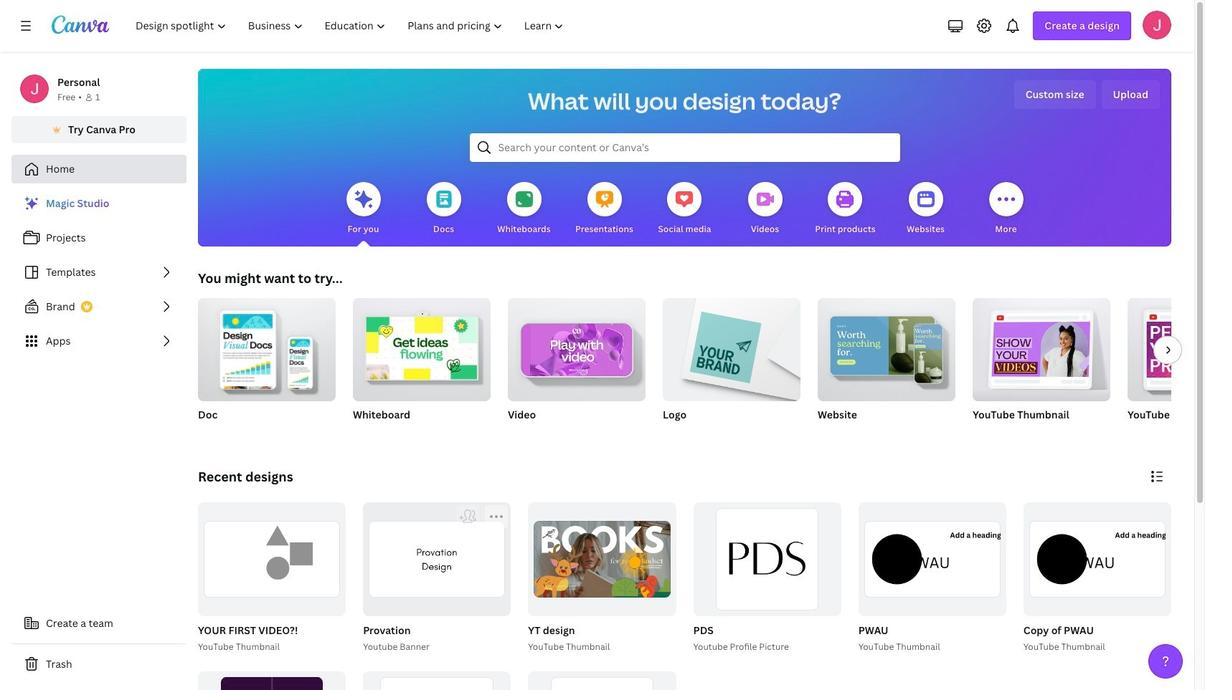 Task type: locate. For each thing, give the bounding box(es) containing it.
group
[[198, 293, 336, 441], [198, 293, 336, 402], [353, 293, 491, 441], [353, 293, 491, 402], [508, 293, 646, 441], [508, 293, 646, 402], [663, 293, 801, 441], [663, 293, 801, 402], [818, 293, 956, 441], [818, 293, 956, 402], [973, 293, 1111, 441], [973, 293, 1111, 402], [1128, 298, 1205, 441], [1128, 298, 1205, 402], [195, 503, 346, 655], [198, 503, 346, 617], [360, 503, 511, 655], [363, 503, 511, 617], [525, 503, 676, 655], [528, 503, 676, 617], [691, 503, 841, 655], [693, 503, 841, 617], [856, 503, 1006, 655], [859, 503, 1006, 617], [1021, 503, 1172, 655], [1024, 503, 1172, 617], [528, 672, 676, 691]]

None search field
[[470, 133, 900, 162]]

list
[[11, 189, 187, 356]]

james peterson image
[[1143, 11, 1172, 39]]

Search search field
[[498, 134, 871, 161]]



Task type: vqa. For each thing, say whether or not it's contained in the screenshot.
Templates
no



Task type: describe. For each thing, give the bounding box(es) containing it.
top level navigation element
[[126, 11, 576, 40]]



